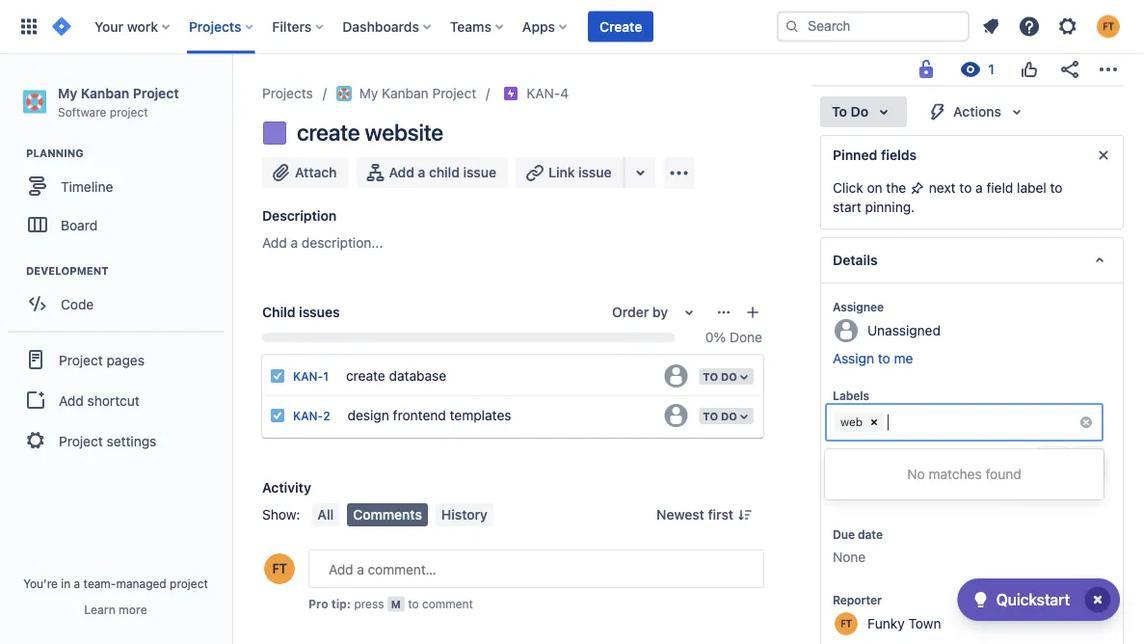 Task type: vqa. For each thing, say whether or not it's contained in the screenshot.
second "Kanban"
yes



Task type: describe. For each thing, give the bounding box(es) containing it.
found
[[986, 466, 1022, 482]]

shortcut
[[87, 392, 140, 408]]

planning image
[[3, 142, 26, 165]]

teams button
[[445, 11, 511, 42]]

newest
[[657, 507, 705, 523]]

on
[[868, 180, 883, 196]]

click
[[833, 180, 864, 196]]

kan-2
[[293, 409, 330, 423]]

clear image
[[867, 415, 883, 430]]

link
[[549, 164, 575, 180]]

projects for projects dropdown button
[[189, 18, 241, 34]]

jira software image
[[50, 15, 73, 38]]

my kanban project link
[[336, 82, 477, 105]]

settings image
[[1057, 15, 1080, 38]]

create button
[[588, 11, 654, 42]]

to for design frontend templates
[[703, 410, 719, 422]]

kan- for 4
[[527, 85, 561, 101]]

add for add a child issue
[[389, 164, 415, 180]]

to do for design frontend templates
[[703, 410, 738, 422]]

design frontend templates
[[348, 407, 512, 423]]

project inside the my kanban project software project
[[110, 105, 148, 118]]

epic image
[[504, 86, 519, 101]]

your work button
[[89, 11, 177, 42]]

tip:
[[331, 597, 351, 611]]

issue actions image
[[717, 305, 732, 320]]

assign to me
[[833, 351, 914, 366]]

add for add shortcut
[[59, 392, 84, 408]]

Search field
[[777, 11, 970, 42]]

planning group
[[10, 146, 231, 250]]

project up add shortcut
[[59, 352, 103, 368]]

pinning.
[[866, 199, 915, 215]]

me
[[895, 351, 914, 366]]

add shortcut
[[59, 392, 140, 408]]

create for create database
[[346, 367, 386, 383]]

%
[[714, 329, 726, 345]]

1 issue from the left
[[464, 164, 497, 180]]

database
[[389, 367, 447, 383]]

clear image
[[1079, 415, 1095, 430]]

assign
[[833, 351, 875, 366]]

projects for projects link
[[262, 85, 313, 101]]

link issue button
[[516, 157, 625, 188]]

4
[[561, 85, 569, 101]]

newest first image
[[738, 507, 753, 523]]

add for add a description...
[[262, 235, 287, 251]]

date
[[858, 528, 883, 541]]

0 vertical spatial do
[[851, 104, 869, 120]]

design frontend templates link
[[340, 396, 655, 435]]

done
[[730, 329, 763, 345]]

kan-4
[[527, 85, 569, 101]]

details element
[[821, 237, 1125, 284]]

history button
[[436, 503, 494, 527]]

dismiss quickstart image
[[1083, 584, 1114, 615]]

order by
[[613, 304, 668, 320]]

vote options: no one has voted for this issue yet. image
[[1018, 58, 1042, 81]]

templates
[[450, 407, 512, 423]]

2 none from the top
[[833, 549, 866, 565]]

project pages link
[[8, 339, 224, 381]]

all
[[318, 507, 334, 523]]

planning
[[26, 147, 84, 160]]

team-
[[84, 577, 116, 590]]

design
[[348, 407, 389, 423]]

profile image of funky town image
[[264, 554, 295, 584]]

my for my kanban project
[[360, 85, 378, 101]]

fields
[[882, 147, 917, 163]]

create database
[[346, 367, 447, 383]]

add shortcut button
[[8, 381, 224, 420]]

to do for create database
[[703, 370, 738, 383]]

to inside button
[[878, 351, 891, 366]]

a down description
[[291, 235, 298, 251]]

pro tip: press m to comment
[[309, 597, 473, 611]]

kan-1
[[293, 370, 329, 383]]

kan- for 2
[[293, 409, 323, 423]]

reporter
[[833, 593, 882, 607]]

label
[[1018, 180, 1047, 196]]

town
[[909, 615, 942, 631]]

development image
[[3, 260, 26, 283]]

project inside the my kanban project software project
[[133, 85, 179, 101]]

details
[[833, 252, 878, 268]]

1
[[323, 370, 329, 383]]

quickstart
[[997, 591, 1071, 609]]

to do button for design frontend templates
[[698, 406, 756, 426]]

my kanban project software project
[[58, 85, 179, 118]]

do for design frontend templates
[[721, 410, 738, 422]]

edit color, purple selected image
[[263, 122, 286, 145]]

create child image
[[746, 305, 761, 320]]

to right the m
[[408, 597, 419, 611]]

field
[[987, 180, 1014, 196]]

actions
[[954, 104, 1002, 120]]

order by button
[[601, 297, 713, 328]]

issues
[[299, 304, 340, 320]]

dashboards button
[[337, 11, 439, 42]]

add app image
[[668, 162, 691, 185]]

frontend
[[393, 407, 446, 423]]

a inside button
[[418, 164, 426, 180]]

attach button
[[262, 157, 349, 188]]

m
[[391, 598, 401, 611]]

code
[[61, 296, 94, 312]]

my kanban project
[[360, 85, 477, 101]]

menu bar containing all
[[308, 503, 498, 527]]

pro
[[309, 597, 329, 611]]

1 none from the top
[[833, 484, 866, 500]]

create website
[[297, 119, 444, 146]]

settings
[[107, 433, 157, 449]]

filters button
[[267, 11, 331, 42]]

funky town
[[868, 615, 942, 631]]

newest first
[[657, 507, 734, 523]]

first
[[708, 507, 734, 523]]

1 horizontal spatial project
[[170, 577, 208, 590]]

apps button
[[517, 11, 575, 42]]

development group
[[10, 263, 231, 329]]

learn
[[84, 603, 116, 616]]

issue type: task image for design frontend templates
[[270, 408, 285, 423]]



Task type: locate. For each thing, give the bounding box(es) containing it.
1 vertical spatial to
[[703, 370, 719, 383]]

projects up edit color, purple selected icon
[[262, 85, 313, 101]]

due
[[833, 528, 855, 541]]

comment
[[422, 597, 473, 611]]

kan-4 link
[[527, 82, 569, 105]]

actions image
[[1098, 58, 1121, 81]]

primary element
[[12, 0, 777, 54]]

1 horizontal spatial kanban
[[382, 85, 429, 101]]

all button
[[312, 503, 340, 527]]

add down website at the top left
[[389, 164, 415, 180]]

in
[[61, 577, 71, 590]]

a left child
[[418, 164, 426, 180]]

1 my from the left
[[58, 85, 77, 101]]

software
[[58, 105, 107, 118]]

to do right unassigned image
[[703, 410, 738, 422]]

child
[[429, 164, 460, 180]]

a right in
[[74, 577, 80, 590]]

group
[[8, 331, 224, 468]]

kan- for 1
[[293, 370, 323, 383]]

issue type: task image left kan-1 link
[[270, 368, 285, 384]]

hide message image
[[1093, 144, 1116, 167]]

to right label
[[1051, 180, 1063, 196]]

kanban inside the my kanban project software project
[[81, 85, 129, 101]]

do for create database
[[721, 370, 738, 383]]

due date
[[833, 528, 883, 541]]

2 horizontal spatial add
[[389, 164, 415, 180]]

add inside group
[[59, 392, 84, 408]]

project right managed
[[170, 577, 208, 590]]

issue right link
[[579, 164, 612, 180]]

1 horizontal spatial add
[[262, 235, 287, 251]]

to do button right unassigned image
[[698, 406, 756, 426]]

project down work
[[133, 85, 179, 101]]

kan- left copy link to issue icon
[[527, 85, 561, 101]]

my kanban project image
[[336, 86, 352, 101]]

search image
[[785, 19, 801, 34]]

your
[[95, 18, 124, 34]]

child issues
[[262, 304, 340, 320]]

press
[[354, 597, 384, 611]]

filters
[[272, 18, 312, 34]]

to right unassigned icon
[[703, 370, 719, 383]]

help image
[[1018, 15, 1042, 38]]

my
[[58, 85, 77, 101], [360, 85, 378, 101]]

add a child issue
[[389, 164, 497, 180]]

to do
[[832, 104, 869, 120], [703, 370, 738, 383], [703, 410, 738, 422]]

add left 'shortcut' at bottom left
[[59, 392, 84, 408]]

to left me
[[878, 351, 891, 366]]

0 vertical spatial to do button
[[821, 96, 908, 127]]

1 horizontal spatial projects
[[262, 85, 313, 101]]

0 horizontal spatial my
[[58, 85, 77, 101]]

0 horizontal spatial add
[[59, 392, 84, 408]]

0 horizontal spatial kanban
[[81, 85, 129, 101]]

create down my kanban project image
[[297, 119, 360, 146]]

funky
[[868, 615, 905, 631]]

none up due
[[833, 484, 866, 500]]

labels
[[833, 389, 870, 402]]

do up pinned
[[851, 104, 869, 120]]

sidebar navigation image
[[210, 77, 253, 116]]

add a child issue button
[[356, 157, 508, 188]]

create
[[600, 18, 643, 34]]

start
[[833, 199, 862, 215]]

0 vertical spatial create
[[297, 119, 360, 146]]

projects link
[[262, 82, 313, 105]]

due date pin to top. only you can see pinned fields. image
[[887, 527, 903, 542]]

issue type: task image for create database
[[270, 368, 285, 384]]

project pages
[[59, 352, 145, 368]]

1 vertical spatial projects
[[262, 85, 313, 101]]

0 horizontal spatial issue
[[464, 164, 497, 180]]

0 vertical spatial to
[[832, 104, 848, 120]]

2 issue from the left
[[579, 164, 612, 180]]

add a description...
[[262, 235, 383, 251]]

2 vertical spatial to do
[[703, 410, 738, 422]]

unassigned image
[[665, 404, 688, 427]]

work
[[127, 18, 158, 34]]

1 issue type: task image from the top
[[270, 368, 285, 384]]

assignee pin to top. only you can see pinned fields. image
[[888, 299, 904, 314]]

1 vertical spatial project
[[170, 577, 208, 590]]

kan-1 link
[[293, 370, 329, 383]]

do
[[851, 104, 869, 120], [721, 370, 738, 383], [721, 410, 738, 422]]

pinned fields
[[833, 147, 917, 163]]

to up pinned
[[832, 104, 848, 120]]

to do button down %
[[698, 366, 756, 387]]

dashboards
[[343, 18, 419, 34]]

create for create website
[[297, 119, 360, 146]]

my inside the my kanban project software project
[[58, 85, 77, 101]]

timeline
[[61, 178, 113, 194]]

kan-
[[527, 85, 561, 101], [293, 370, 323, 383], [293, 409, 323, 423]]

issue type: task image
[[270, 368, 285, 384], [270, 408, 285, 423]]

2 vertical spatial add
[[59, 392, 84, 408]]

1 vertical spatial issue type: task image
[[270, 408, 285, 423]]

1 vertical spatial create
[[346, 367, 386, 383]]

unassigned image
[[665, 365, 688, 388]]

notifications image
[[980, 15, 1003, 38]]

comments
[[353, 507, 422, 523]]

labels pin to top. only you can see pinned fields. image
[[874, 388, 889, 403]]

projects inside dropdown button
[[189, 18, 241, 34]]

history
[[442, 507, 488, 523]]

no
[[908, 466, 926, 482]]

click on the
[[833, 180, 911, 196]]

2 vertical spatial to do button
[[698, 406, 756, 426]]

my right my kanban project image
[[360, 85, 378, 101]]

0 vertical spatial kan-
[[527, 85, 561, 101]]

2
[[323, 409, 330, 423]]

child
[[262, 304, 296, 320]]

kanban up website at the top left
[[382, 85, 429, 101]]

share image
[[1059, 58, 1082, 81]]

attach
[[295, 164, 337, 180]]

1 kanban from the left
[[81, 85, 129, 101]]

board link
[[10, 206, 222, 244]]

activity
[[262, 480, 311, 496]]

1 vertical spatial add
[[262, 235, 287, 251]]

0 vertical spatial project
[[110, 105, 148, 118]]

2 issue type: task image from the top
[[270, 408, 285, 423]]

to do button up pinned
[[821, 96, 908, 127]]

1 vertical spatial do
[[721, 370, 738, 383]]

none down due
[[833, 549, 866, 565]]

learn more
[[84, 603, 147, 616]]

1 vertical spatial kan-
[[293, 370, 323, 383]]

1 vertical spatial none
[[833, 549, 866, 565]]

to do down %
[[703, 370, 738, 383]]

project settings
[[59, 433, 157, 449]]

banner containing your work
[[0, 0, 1144, 54]]

board
[[61, 217, 98, 233]]

0 vertical spatial issue type: task image
[[270, 368, 285, 384]]

my for my kanban project software project
[[58, 85, 77, 101]]

project
[[133, 85, 179, 101], [433, 85, 477, 101], [59, 352, 103, 368], [59, 433, 103, 449]]

0 vertical spatial none
[[833, 484, 866, 500]]

newest first button
[[645, 503, 765, 527]]

banner
[[0, 0, 1144, 54]]

to do button for create database
[[698, 366, 756, 387]]

0 vertical spatial to do
[[832, 104, 869, 120]]

to right next
[[960, 180, 973, 196]]

issue right child
[[464, 164, 497, 180]]

0 horizontal spatial project
[[110, 105, 148, 118]]

1 horizontal spatial issue
[[579, 164, 612, 180]]

0 % done
[[706, 329, 763, 345]]

order
[[613, 304, 649, 320]]

2 my from the left
[[360, 85, 378, 101]]

project right software
[[110, 105, 148, 118]]

2 kanban from the left
[[382, 85, 429, 101]]

comments button
[[347, 503, 428, 527]]

kanban for my kanban project
[[382, 85, 429, 101]]

you're
[[23, 577, 58, 590]]

timeline link
[[10, 167, 222, 206]]

issue type: task image left "kan-2"
[[270, 408, 285, 423]]

2 vertical spatial do
[[721, 410, 738, 422]]

kanban for my kanban project software project
[[81, 85, 129, 101]]

quickstart button
[[958, 579, 1121, 621]]

2 vertical spatial kan-
[[293, 409, 323, 423]]

web
[[841, 415, 863, 429]]

jira software image
[[50, 15, 73, 38]]

menu bar
[[308, 503, 498, 527]]

to for create database
[[703, 370, 719, 383]]

next to a field label to start pinning.
[[833, 180, 1063, 215]]

2 vertical spatial to
[[703, 410, 719, 422]]

your profile and settings image
[[1098, 15, 1121, 38]]

0 horizontal spatial projects
[[189, 18, 241, 34]]

do right unassigned image
[[721, 410, 738, 422]]

1 horizontal spatial my
[[360, 85, 378, 101]]

kan- down kan-1 link
[[293, 409, 323, 423]]

appswitcher icon image
[[17, 15, 41, 38]]

create up design
[[346, 367, 386, 383]]

assign to me button
[[833, 349, 1104, 368]]

project down add shortcut
[[59, 433, 103, 449]]

link issue
[[549, 164, 612, 180]]

code link
[[10, 285, 222, 323]]

projects up the sidebar navigation image
[[189, 18, 241, 34]]

check image
[[970, 588, 993, 611]]

actions button
[[915, 96, 1041, 127]]

website
[[365, 119, 444, 146]]

kanban up software
[[81, 85, 129, 101]]

a left field
[[976, 180, 983, 196]]

development
[[26, 265, 108, 277]]

to do button
[[821, 96, 908, 127], [698, 366, 756, 387], [698, 406, 756, 426]]

add down description
[[262, 235, 287, 251]]

assignee
[[833, 300, 884, 313]]

do down "0 % done" on the bottom right
[[721, 370, 738, 383]]

teams
[[450, 18, 492, 34]]

to do up pinned
[[832, 104, 869, 120]]

my up software
[[58, 85, 77, 101]]

1 vertical spatial to do button
[[698, 366, 756, 387]]

group containing project pages
[[8, 331, 224, 468]]

project left epic image
[[433, 85, 477, 101]]

to
[[832, 104, 848, 120], [703, 370, 719, 383], [703, 410, 719, 422]]

to right unassigned image
[[703, 410, 719, 422]]

1 vertical spatial to do
[[703, 370, 738, 383]]

0 vertical spatial add
[[389, 164, 415, 180]]

0
[[706, 329, 714, 345]]

no matches found
[[908, 466, 1022, 482]]

0 vertical spatial projects
[[189, 18, 241, 34]]

Add a comment… field
[[309, 550, 765, 588]]

a inside next to a field label to start pinning.
[[976, 180, 983, 196]]

unassigned
[[868, 322, 941, 338]]

by
[[653, 304, 668, 320]]

apps
[[523, 18, 556, 34]]

link web pages and more image
[[629, 161, 653, 184]]

kan- up "kan-2"
[[293, 370, 323, 383]]

copy link to issue image
[[565, 85, 581, 100]]

projects button
[[183, 11, 261, 42]]

none
[[833, 484, 866, 500], [833, 549, 866, 565]]

pinned
[[833, 147, 878, 163]]



